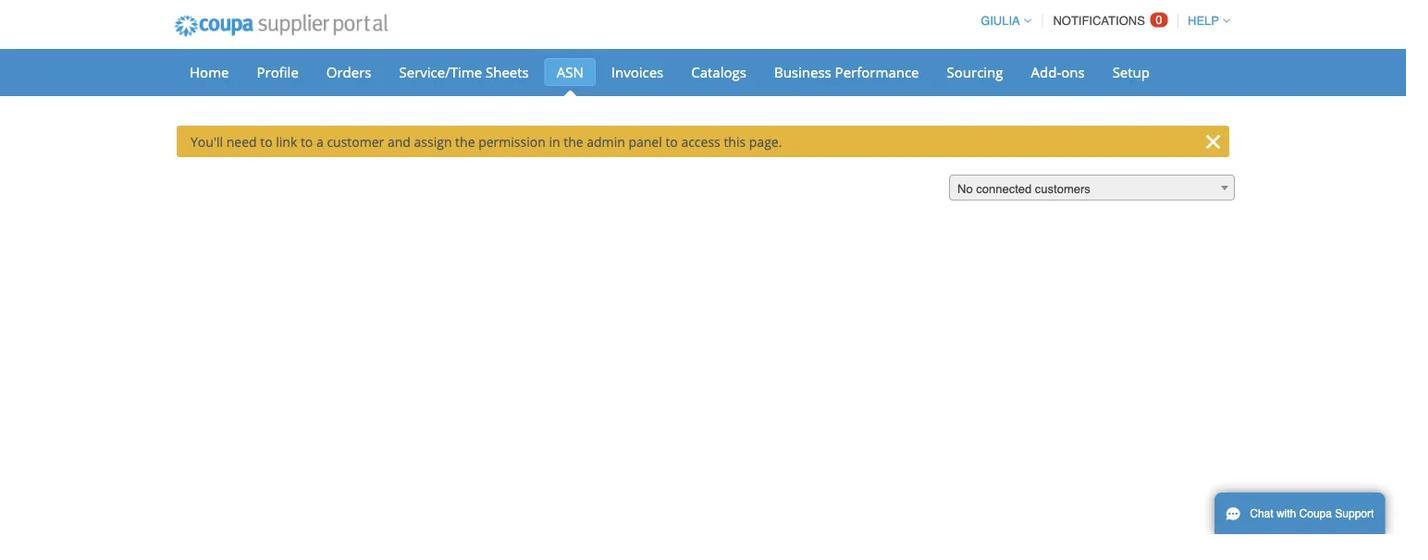 Task type: locate. For each thing, give the bounding box(es) containing it.
ons
[[1062, 62, 1085, 81]]

catalogs
[[691, 62, 747, 81]]

navigation
[[973, 3, 1231, 39]]

notifications
[[1053, 14, 1149, 28]]

page.
[[749, 133, 782, 150]]

service/time sheets
[[399, 62, 529, 81]]

2 the from the left
[[564, 133, 584, 150]]

to right panel
[[666, 133, 678, 150]]

0 horizontal spatial to
[[260, 133, 273, 150]]

the right assign
[[455, 133, 475, 150]]

1 the from the left
[[455, 133, 475, 150]]

link
[[276, 133, 297, 150]]

the right 'in' on the top left of page
[[564, 133, 584, 150]]

invoices
[[611, 62, 664, 81]]

asn link
[[545, 58, 596, 86]]

1 horizontal spatial to
[[301, 133, 313, 150]]

giulia link
[[973, 14, 1031, 28]]

0 horizontal spatial the
[[455, 133, 475, 150]]

business performance link
[[762, 58, 931, 86]]

business performance
[[774, 62, 919, 81]]

setup link
[[1101, 58, 1162, 86]]

performance
[[835, 62, 919, 81]]

admin
[[587, 133, 625, 150]]

you'll need to link to a customer and assign the permission in the admin panel to access this page.
[[191, 133, 782, 150]]

help link
[[1180, 14, 1231, 28]]

you'll
[[191, 133, 223, 150]]

3 to from the left
[[666, 133, 678, 150]]

access
[[681, 133, 721, 150]]

to left the link
[[260, 133, 273, 150]]

catalogs link
[[679, 58, 759, 86]]

2 horizontal spatial to
[[666, 133, 678, 150]]

to left a
[[301, 133, 313, 150]]

to
[[260, 133, 273, 150], [301, 133, 313, 150], [666, 133, 678, 150]]

home
[[190, 62, 229, 81]]

the
[[455, 133, 475, 150], [564, 133, 584, 150]]

with
[[1277, 508, 1297, 521]]

add-ons
[[1031, 62, 1085, 81]]

1 horizontal spatial the
[[564, 133, 584, 150]]

help
[[1188, 14, 1220, 28]]

chat with coupa support button
[[1215, 493, 1385, 536]]

navigation containing giulia
[[973, 3, 1231, 39]]

profile link
[[245, 58, 311, 86]]



Task type: describe. For each thing, give the bounding box(es) containing it.
coupa
[[1300, 508, 1332, 521]]

sourcing
[[947, 62, 1003, 81]]

assign
[[414, 133, 452, 150]]

customer
[[327, 133, 384, 150]]

chat with coupa support
[[1250, 508, 1374, 521]]

this
[[724, 133, 746, 150]]

giulia
[[981, 14, 1020, 28]]

home link
[[178, 58, 241, 86]]

1 to from the left
[[260, 133, 273, 150]]

sheets
[[486, 62, 529, 81]]

coupa supplier portal image
[[162, 3, 400, 49]]

add-ons link
[[1019, 58, 1097, 86]]

need
[[226, 133, 257, 150]]

and
[[388, 133, 411, 150]]

sourcing link
[[935, 58, 1016, 86]]

service/time sheets link
[[387, 58, 541, 86]]

permission
[[479, 133, 546, 150]]

chat
[[1250, 508, 1274, 521]]

profile
[[257, 62, 299, 81]]

orders
[[326, 62, 372, 81]]

panel
[[629, 133, 662, 150]]

asn
[[557, 62, 584, 81]]

a
[[316, 133, 324, 150]]

orders link
[[314, 58, 384, 86]]

2 to from the left
[[301, 133, 313, 150]]

setup
[[1113, 62, 1150, 81]]

support
[[1335, 508, 1374, 521]]

service/time
[[399, 62, 482, 81]]

add-
[[1031, 62, 1062, 81]]

invoices link
[[599, 58, 676, 86]]

business
[[774, 62, 832, 81]]

in
[[549, 133, 560, 150]]

notifications link
[[1046, 3, 1172, 39]]



Task type: vqa. For each thing, say whether or not it's contained in the screenshot.
Service/Time
yes



